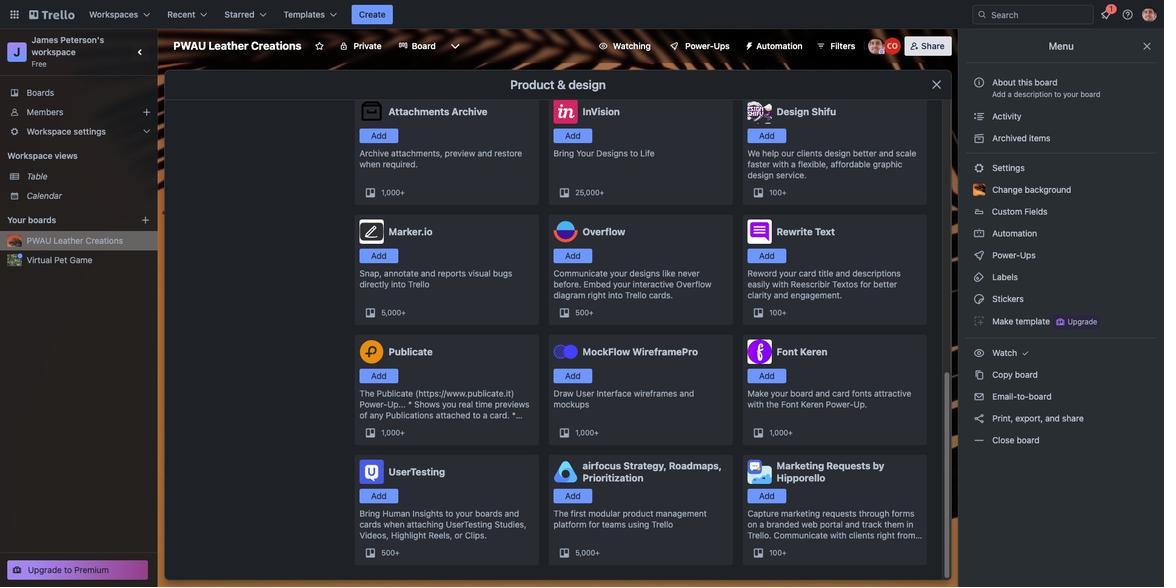 Task type: locate. For each thing, give the bounding box(es) containing it.
1 horizontal spatial power-
[[826, 399, 854, 409]]

0 horizontal spatial upgrade
[[28, 565, 62, 575]]

font up the the
[[777, 346, 798, 357]]

sm image inside automation link
[[974, 227, 986, 240]]

interactive
[[633, 279, 674, 289]]

usertesting up insights
[[389, 466, 445, 477]]

0 horizontal spatial right
[[588, 290, 606, 300]]

1 horizontal spatial creations
[[251, 39, 302, 52]]

add button up reword
[[748, 249, 787, 263]]

card
[[799, 268, 817, 278], [833, 388, 850, 398]]

scale
[[896, 148, 917, 158]]

sm image for archived items
[[974, 132, 986, 144]]

make down stickers
[[993, 316, 1014, 326]]

and left reports
[[421, 268, 436, 278]]

and inside the we help our clients design better and scale faster with a flexible, affordable graphic design service.
[[879, 148, 894, 158]]

0 horizontal spatial power-
[[686, 41, 714, 51]]

the first modular product management platform for teams using trello
[[554, 508, 707, 530]]

0 horizontal spatial card
[[799, 268, 817, 278]]

1 horizontal spatial overflow
[[676, 279, 712, 289]]

right down them
[[877, 530, 895, 540]]

sm image inside settings "link"
[[974, 162, 986, 174]]

pwau leather creations down starred
[[173, 39, 302, 52]]

upgrade to premium link
[[7, 560, 148, 580]]

100 down "clarity"
[[770, 308, 782, 317]]

mockflow
[[583, 346, 630, 357]]

0 vertical spatial usertesting
[[389, 466, 445, 477]]

from
[[898, 530, 916, 540]]

custom fields
[[992, 206, 1048, 217]]

board down export,
[[1017, 435, 1040, 445]]

right down embed
[[588, 290, 606, 300]]

into down annotate
[[391, 279, 406, 289]]

trello down annotate
[[408, 279, 430, 289]]

add for overflow
[[565, 251, 581, 261]]

make template
[[990, 316, 1051, 326]]

when left the required.
[[360, 159, 381, 169]]

leather down your boards with 2 items element
[[54, 235, 83, 246]]

print, export, and share
[[990, 413, 1084, 423]]

ups down automation link
[[1021, 250, 1036, 260]]

1 vertical spatial creations
[[86, 235, 123, 246]]

board up print, export, and share
[[1029, 391, 1052, 402]]

studies,
[[495, 519, 527, 530]]

to inside about this board add a description to your board
[[1055, 90, 1062, 99]]

and inside capture marketing requests through forms on a branded web portal and track them in trello. communicate with clients right from trello.
[[846, 519, 860, 530]]

100 for rewrite text
[[770, 308, 782, 317]]

1 vertical spatial workspace
[[7, 150, 53, 161]]

1 notification image
[[1099, 7, 1114, 22]]

make inside make your board and card fonts attractive with the font keren power-up.
[[748, 388, 769, 398]]

help
[[763, 148, 779, 158]]

workspace down members
[[27, 126, 71, 136]]

with down our
[[773, 159, 789, 169]]

power-
[[686, 41, 714, 51], [993, 250, 1021, 260], [826, 399, 854, 409]]

5,000 down platform
[[576, 548, 595, 557]]

2 vertical spatial power-
[[826, 399, 854, 409]]

sm image
[[974, 132, 986, 144], [974, 249, 986, 261], [974, 315, 986, 327], [974, 347, 986, 359], [1020, 347, 1032, 359], [974, 369, 986, 381], [974, 412, 986, 425], [974, 434, 986, 446]]

add for attachments archive
[[371, 130, 387, 141]]

creations down templates
[[251, 39, 302, 52]]

and right "clarity"
[[774, 290, 789, 300]]

life
[[641, 148, 655, 158]]

engagement.
[[791, 290, 843, 300]]

sm image for power-ups
[[974, 249, 986, 261]]

ups left automation button
[[714, 41, 730, 51]]

0 horizontal spatial for
[[589, 519, 600, 530]]

Search field
[[987, 5, 1094, 24]]

and inside bring human insights to your boards and cards when attaching usertesting studies, videos, highlight reels, or clips.
[[505, 508, 519, 519]]

members link
[[0, 103, 158, 122]]

bring inside bring human insights to your boards and cards when attaching usertesting studies, videos, highlight reels, or clips.
[[360, 508, 380, 519]]

100 for marketing requests by hipporello
[[770, 548, 782, 557]]

trello inside snap, annotate and reports visual bugs directly into trello
[[408, 279, 430, 289]]

boards inside bring human insights to your boards and cards when attaching usertesting studies, videos, highlight reels, or clips.
[[475, 508, 503, 519]]

0 vertical spatial make
[[993, 316, 1014, 326]]

board down font keren
[[791, 388, 814, 398]]

sm image inside stickers link
[[974, 293, 986, 305]]

card up reescribir
[[799, 268, 817, 278]]

0 vertical spatial communicate
[[554, 268, 608, 278]]

your boards
[[7, 215, 56, 225]]

500 + for overflow
[[576, 308, 594, 317]]

workspace settings
[[27, 126, 106, 136]]

web
[[802, 519, 818, 530]]

1 vertical spatial leather
[[54, 235, 83, 246]]

automation left filters button
[[757, 41, 803, 51]]

boards down calendar on the left top
[[28, 215, 56, 225]]

add for marketing requests by hipporello
[[759, 491, 775, 501]]

virtual pet game
[[27, 255, 92, 265]]

management
[[656, 508, 707, 519]]

1 horizontal spatial 500 +
[[576, 308, 594, 317]]

0 vertical spatial when
[[360, 159, 381, 169]]

1 horizontal spatial upgrade
[[1068, 317, 1098, 326]]

copy board
[[990, 369, 1038, 380]]

0 horizontal spatial trello
[[408, 279, 430, 289]]

1 vertical spatial trello.
[[748, 541, 772, 551]]

boards inside your boards with 2 items element
[[28, 215, 56, 225]]

100 down branded
[[770, 548, 782, 557]]

0 vertical spatial font
[[777, 346, 798, 357]]

0 horizontal spatial 5,000 +
[[382, 308, 406, 317]]

attachments
[[389, 106, 450, 117]]

better up the affordable
[[853, 148, 877, 158]]

sm image
[[740, 36, 757, 53], [974, 110, 986, 123], [974, 162, 986, 174], [974, 227, 986, 240], [974, 271, 986, 283], [974, 293, 986, 305], [974, 391, 986, 403]]

workspace
[[32, 47, 76, 57]]

0 vertical spatial upgrade
[[1068, 317, 1098, 326]]

your boards with 2 items element
[[7, 213, 123, 227]]

affordable
[[831, 159, 871, 169]]

sm image inside print, export, and share link
[[974, 412, 986, 425]]

creations up "virtual pet game" link
[[86, 235, 123, 246]]

share button
[[905, 36, 952, 56]]

this
[[1019, 77, 1033, 87]]

upgrade inside button
[[1068, 317, 1098, 326]]

menu
[[1049, 41, 1074, 52]]

archive up preview
[[452, 106, 488, 117]]

add
[[993, 90, 1006, 99], [371, 130, 387, 141], [565, 130, 581, 141], [759, 130, 775, 141], [371, 251, 387, 261], [565, 251, 581, 261], [759, 251, 775, 261], [371, 371, 387, 381], [565, 371, 581, 381], [759, 371, 775, 381], [371, 491, 387, 501], [565, 491, 581, 501], [759, 491, 775, 501]]

1 horizontal spatial 500
[[576, 308, 589, 317]]

your up or on the bottom left of the page
[[456, 508, 473, 519]]

archive inside archive attachments, preview and restore when required.
[[360, 148, 389, 158]]

your
[[577, 148, 594, 158], [7, 215, 26, 225]]

1 horizontal spatial trello
[[625, 290, 647, 300]]

1,000 + for attachments archive
[[382, 188, 405, 197]]

1 vertical spatial card
[[833, 388, 850, 398]]

for down 'descriptions'
[[861, 279, 872, 289]]

0 vertical spatial card
[[799, 268, 817, 278]]

automation down custom fields
[[990, 228, 1038, 238]]

by
[[873, 460, 885, 471]]

add button up before.
[[554, 249, 593, 263]]

stickers
[[990, 294, 1024, 304]]

communicate down 'web'
[[774, 530, 828, 540]]

5,000 + down directly
[[382, 308, 406, 317]]

to left life
[[630, 148, 638, 158]]

0 vertical spatial 100 +
[[770, 188, 787, 197]]

1 vertical spatial 100 +
[[770, 308, 787, 317]]

+ for attachments archive
[[400, 188, 405, 197]]

sm image inside copy board 'link'
[[974, 369, 986, 381]]

j
[[14, 45, 20, 59]]

automation
[[757, 41, 803, 51], [990, 228, 1038, 238]]

1,000 for mockflow wireframepro
[[576, 428, 594, 437]]

add button for usertesting
[[360, 489, 398, 503]]

make up the the
[[748, 388, 769, 398]]

0 vertical spatial keren
[[800, 346, 828, 357]]

add button for font keren
[[748, 369, 787, 383]]

1 vertical spatial boards
[[475, 508, 503, 519]]

and up graphic
[[879, 148, 894, 158]]

add button up the draw
[[554, 369, 593, 383]]

a right on
[[760, 519, 765, 530]]

add button up human
[[360, 489, 398, 503]]

0 vertical spatial archive
[[452, 106, 488, 117]]

sm image for close board
[[974, 434, 986, 446]]

1 100 + from the top
[[770, 188, 787, 197]]

settings
[[74, 126, 106, 136]]

5,000 down directly
[[382, 308, 401, 317]]

upgrade for upgrade to premium
[[28, 565, 62, 575]]

user
[[576, 388, 595, 398]]

reports
[[438, 268, 466, 278]]

graphic
[[873, 159, 903, 169]]

change
[[993, 184, 1023, 195]]

usertesting up 'clips.'
[[446, 519, 492, 530]]

pwau up the "virtual"
[[27, 235, 51, 246]]

1 horizontal spatial pwau leather creations
[[173, 39, 302, 52]]

attachments archive
[[389, 106, 488, 117]]

1 vertical spatial make
[[748, 388, 769, 398]]

3 100 + from the top
[[770, 548, 787, 557]]

+ for overflow
[[589, 308, 594, 317]]

upgrade
[[1068, 317, 1098, 326], [28, 565, 62, 575]]

2 vertical spatial design
[[748, 170, 774, 180]]

0 vertical spatial bring
[[554, 148, 574, 158]]

when down human
[[384, 519, 405, 530]]

1,000 for font keren
[[770, 428, 789, 437]]

0 vertical spatial pwau leather creations
[[173, 39, 302, 52]]

100 + down "clarity"
[[770, 308, 787, 317]]

1 vertical spatial for
[[589, 519, 600, 530]]

add button
[[360, 129, 398, 143], [554, 129, 593, 143], [748, 129, 787, 143], [360, 249, 398, 263], [554, 249, 593, 263], [748, 249, 787, 263], [360, 369, 398, 383], [554, 369, 593, 383], [748, 369, 787, 383], [360, 489, 398, 503], [554, 489, 593, 503], [748, 489, 787, 503]]

0 vertical spatial workspace
[[27, 126, 71, 136]]

card inside reword your card title and descriptions easily with reescribir textos for better clarity and engagement.
[[799, 268, 817, 278]]

them
[[885, 519, 905, 530]]

pwau leather creations up game
[[27, 235, 123, 246]]

1 vertical spatial overflow
[[676, 279, 712, 289]]

clients down track
[[849, 530, 875, 540]]

your inside about this board add a description to your board
[[1064, 90, 1079, 99]]

and left restore
[[478, 148, 492, 158]]

workspace up the table
[[7, 150, 53, 161]]

into
[[391, 279, 406, 289], [608, 290, 623, 300]]

bring human insights to your boards and cards when attaching usertesting studies, videos, highlight reels, or clips.
[[360, 508, 527, 540]]

font right the the
[[782, 399, 799, 409]]

pwau leather creations inside board name text box
[[173, 39, 302, 52]]

100 + down service.
[[770, 188, 787, 197]]

board link
[[391, 36, 443, 56]]

activity
[[990, 111, 1022, 121]]

1 horizontal spatial power-ups
[[990, 250, 1038, 260]]

keren right the the
[[801, 399, 824, 409]]

0 vertical spatial 5,000
[[382, 308, 401, 317]]

usertesting inside bring human insights to your boards and cards when attaching usertesting studies, videos, highlight reels, or clips.
[[446, 519, 492, 530]]

into down embed
[[608, 290, 623, 300]]

+
[[400, 188, 405, 197], [600, 188, 604, 197], [782, 188, 787, 197], [401, 308, 406, 317], [589, 308, 594, 317], [782, 308, 787, 317], [400, 428, 405, 437], [594, 428, 599, 437], [789, 428, 793, 437], [395, 548, 400, 557], [595, 548, 600, 557], [782, 548, 787, 557]]

workspace inside dropdown button
[[27, 126, 71, 136]]

0 horizontal spatial a
[[760, 519, 765, 530]]

trello down management
[[652, 519, 673, 530]]

0 vertical spatial for
[[861, 279, 872, 289]]

board up to-
[[1015, 369, 1038, 380]]

automation inside button
[[757, 41, 803, 51]]

add button for publicate
[[360, 369, 398, 383]]

a up service.
[[791, 159, 796, 169]]

for
[[861, 279, 872, 289], [589, 519, 600, 530]]

add button up the the
[[748, 369, 787, 383]]

sm image for settings
[[974, 162, 986, 174]]

1 horizontal spatial into
[[608, 290, 623, 300]]

to-
[[1017, 391, 1029, 402]]

+ for invision
[[600, 188, 604, 197]]

1 vertical spatial 500
[[382, 548, 395, 557]]

like
[[663, 268, 676, 278]]

boards up studies,
[[475, 508, 503, 519]]

table link
[[27, 170, 150, 183]]

a down the about
[[1008, 90, 1012, 99]]

virtual pet game link
[[27, 254, 150, 266]]

highlight
[[391, 530, 426, 540]]

board inside 'link'
[[1015, 369, 1038, 380]]

1 100 from the top
[[770, 188, 782, 197]]

0 horizontal spatial overflow
[[583, 226, 626, 237]]

0 vertical spatial your
[[577, 148, 594, 158]]

add button up bring your designs to life
[[554, 129, 593, 143]]

upgrade down stickers link
[[1068, 317, 1098, 326]]

to right insights
[[446, 508, 454, 519]]

bring
[[554, 148, 574, 158], [360, 508, 380, 519]]

100 +
[[770, 188, 787, 197], [770, 308, 787, 317], [770, 548, 787, 557]]

design up the affordable
[[825, 148, 851, 158]]

0 vertical spatial power-
[[686, 41, 714, 51]]

1 horizontal spatial 5,000 +
[[576, 548, 600, 557]]

designs
[[597, 148, 628, 158]]

upgrade button
[[1054, 315, 1100, 329]]

overflow inside communicate your designs like never before. embed your interactive overflow diagram right into trello cards.
[[676, 279, 712, 289]]

2 vertical spatial 100
[[770, 548, 782, 557]]

add for invision
[[565, 130, 581, 141]]

2 vertical spatial trello
[[652, 519, 673, 530]]

0 horizontal spatial power-ups
[[686, 41, 730, 51]]

keren inside make your board and card fonts attractive with the font keren power-up.
[[801, 399, 824, 409]]

2 vertical spatial a
[[760, 519, 765, 530]]

sm image inside close board link
[[974, 434, 986, 446]]

design
[[777, 106, 810, 117]]

1 vertical spatial upgrade
[[28, 565, 62, 575]]

trello down interactive
[[625, 290, 647, 300]]

overflow down never
[[676, 279, 712, 289]]

sm image for labels
[[974, 271, 986, 283]]

fields
[[1025, 206, 1048, 217]]

close
[[993, 435, 1015, 445]]

0 horizontal spatial when
[[360, 159, 381, 169]]

1 horizontal spatial boards
[[475, 508, 503, 519]]

0 vertical spatial automation
[[757, 41, 803, 51]]

pwau down the recent popup button
[[173, 39, 206, 52]]

0 vertical spatial design
[[569, 78, 606, 92]]

1 vertical spatial your
[[7, 215, 26, 225]]

your up reescribir
[[780, 268, 797, 278]]

clients inside capture marketing requests through forms on a branded web portal and track them in trello. communicate with clients right from trello.
[[849, 530, 875, 540]]

sm image inside activity link
[[974, 110, 986, 123]]

custom fields button
[[966, 202, 1157, 221]]

1 vertical spatial right
[[877, 530, 895, 540]]

and right wireframes
[[680, 388, 694, 398]]

add button for marketing requests by hipporello
[[748, 489, 787, 503]]

airfocus strategy, roadmaps, prioritization
[[583, 460, 722, 483]]

100 for design shifu
[[770, 188, 782, 197]]

better inside reword your card title and descriptions easily with reescribir textos for better clarity and engagement.
[[874, 279, 898, 289]]

better
[[853, 148, 877, 158], [874, 279, 898, 289]]

with left the the
[[748, 399, 764, 409]]

sm image inside archived items link
[[974, 132, 986, 144]]

1 vertical spatial font
[[782, 399, 799, 409]]

0 horizontal spatial communicate
[[554, 268, 608, 278]]

1,000 +
[[382, 188, 405, 197], [382, 428, 405, 437], [576, 428, 599, 437], [770, 428, 793, 437]]

communicate inside capture marketing requests through forms on a branded web portal and track them in trello. communicate with clients right from trello.
[[774, 530, 828, 540]]

+ for publicate
[[400, 428, 405, 437]]

1 horizontal spatial a
[[791, 159, 796, 169]]

0 horizontal spatial make
[[748, 388, 769, 398]]

activity link
[[966, 107, 1157, 126]]

1 vertical spatial 5,000
[[576, 548, 595, 557]]

for inside reword your card title and descriptions easily with reescribir textos for better clarity and engagement.
[[861, 279, 872, 289]]

0 vertical spatial trello
[[408, 279, 430, 289]]

0 vertical spatial into
[[391, 279, 406, 289]]

teams
[[602, 519, 626, 530]]

1 horizontal spatial communicate
[[774, 530, 828, 540]]

your up the the
[[771, 388, 788, 398]]

1,000 for attachments archive
[[382, 188, 400, 197]]

track
[[862, 519, 882, 530]]

add button up snap,
[[360, 249, 398, 263]]

500 for usertesting
[[382, 548, 395, 557]]

with down portal
[[830, 530, 847, 540]]

sm image for print, export, and share
[[974, 412, 986, 425]]

forms
[[892, 508, 915, 519]]

1 vertical spatial design
[[825, 148, 851, 158]]

add button up the "help"
[[748, 129, 787, 143]]

bring for usertesting
[[360, 508, 380, 519]]

with down reword
[[772, 279, 789, 289]]

1 horizontal spatial 5,000
[[576, 548, 595, 557]]

1 vertical spatial power-
[[993, 250, 1021, 260]]

font inside make your board and card fonts attractive with the font keren power-up.
[[782, 399, 799, 409]]

1 vertical spatial communicate
[[774, 530, 828, 540]]

design right & at left
[[569, 78, 606, 92]]

100 + down branded
[[770, 548, 787, 557]]

bring left designs
[[554, 148, 574, 158]]

power-ups link
[[966, 246, 1157, 265]]

when inside archive attachments, preview and restore when required.
[[360, 159, 381, 169]]

templates button
[[276, 5, 345, 24]]

for down modular on the bottom of page
[[589, 519, 600, 530]]

sm image inside the 'labels' link
[[974, 271, 986, 283]]

0 vertical spatial 500 +
[[576, 308, 594, 317]]

your up activity link
[[1064, 90, 1079, 99]]

1 horizontal spatial your
[[577, 148, 594, 158]]

0 vertical spatial overflow
[[583, 226, 626, 237]]

500 down videos,
[[382, 548, 395, 557]]

0 vertical spatial 5,000 +
[[382, 308, 406, 317]]

2 horizontal spatial trello
[[652, 519, 673, 530]]

500 +
[[576, 308, 594, 317], [382, 548, 400, 557]]

into inside communicate your designs like never before. embed your interactive overflow diagram right into trello cards.
[[608, 290, 623, 300]]

100 + for marketing requests by hipporello
[[770, 548, 787, 557]]

1 vertical spatial ups
[[1021, 250, 1036, 260]]

1 horizontal spatial right
[[877, 530, 895, 540]]

0 vertical spatial a
[[1008, 90, 1012, 99]]

back to home image
[[29, 5, 75, 24]]

right inside communicate your designs like never before. embed your interactive overflow diagram right into trello cards.
[[588, 290, 606, 300]]

Board name text field
[[167, 36, 308, 56]]

right inside capture marketing requests through forms on a branded web portal and track them in trello. communicate with clients right from trello.
[[877, 530, 895, 540]]

1 vertical spatial a
[[791, 159, 796, 169]]

0 horizontal spatial your
[[7, 215, 26, 225]]

0 horizontal spatial bring
[[360, 508, 380, 519]]

upgrade for upgrade
[[1068, 317, 1098, 326]]

5,000 for airfocus strategy, roadmaps, prioritization
[[576, 548, 595, 557]]

add button up first
[[554, 489, 593, 503]]

card left fonts
[[833, 388, 850, 398]]

archive up the required.
[[360, 148, 389, 158]]

sm image inside the email-to-board link
[[974, 391, 986, 403]]

1 horizontal spatial ups
[[1021, 250, 1036, 260]]

500 down diagram
[[576, 308, 589, 317]]

1 vertical spatial better
[[874, 279, 898, 289]]

1,000 + for font keren
[[770, 428, 793, 437]]

prioritization
[[583, 472, 644, 483]]

1 horizontal spatial for
[[861, 279, 872, 289]]

leather down starred
[[209, 39, 249, 52]]

1 horizontal spatial leather
[[209, 39, 249, 52]]

3 100 from the top
[[770, 548, 782, 557]]

and down the "requests"
[[846, 519, 860, 530]]

and left fonts
[[816, 388, 830, 398]]

1 vertical spatial 100
[[770, 308, 782, 317]]

pwau leather creations
[[173, 39, 302, 52], [27, 235, 123, 246]]

0 horizontal spatial design
[[569, 78, 606, 92]]

1 vertical spatial 500 +
[[382, 548, 400, 557]]

sm image inside power-ups link
[[974, 249, 986, 261]]

1 vertical spatial keren
[[801, 399, 824, 409]]

2 100 + from the top
[[770, 308, 787, 317]]

change background
[[990, 184, 1072, 195]]

communicate up before.
[[554, 268, 608, 278]]

0 vertical spatial trello.
[[748, 530, 772, 540]]

fonts
[[852, 388, 872, 398]]

board
[[1035, 77, 1058, 87], [1081, 90, 1101, 99], [1015, 369, 1038, 380], [791, 388, 814, 398], [1029, 391, 1052, 402], [1017, 435, 1040, 445]]

make for make your board and card fonts attractive with the font keren power-up.
[[748, 388, 769, 398]]

2 100 from the top
[[770, 308, 782, 317]]

500 + down videos,
[[382, 548, 400, 557]]

better down 'descriptions'
[[874, 279, 898, 289]]

2 trello. from the top
[[748, 541, 772, 551]]

2 vertical spatial 100 +
[[770, 548, 787, 557]]

workspace
[[27, 126, 71, 136], [7, 150, 53, 161]]

overflow down '25,000 +'
[[583, 226, 626, 237]]

1 vertical spatial bring
[[360, 508, 380, 519]]

clients up flexible, at the right of the page
[[797, 148, 823, 158]]

keren
[[800, 346, 828, 357], [801, 399, 824, 409]]



Task type: describe. For each thing, give the bounding box(es) containing it.
game
[[70, 255, 92, 265]]

when inside bring human insights to your boards and cards when attaching usertesting studies, videos, highlight reels, or clips.
[[384, 519, 405, 530]]

board up description
[[1035, 77, 1058, 87]]

sm image for watch
[[974, 347, 986, 359]]

template
[[1016, 316, 1051, 326]]

and inside draw user interface wireframes and mockups
[[680, 388, 694, 398]]

1,000 for publicate
[[382, 428, 400, 437]]

0 horizontal spatial usertesting
[[389, 466, 445, 477]]

and inside snap, annotate and reports visual bugs directly into trello
[[421, 268, 436, 278]]

add button for airfocus strategy, roadmaps, prioritization
[[554, 489, 593, 503]]

trello inside communicate your designs like never before. embed your interactive overflow diagram right into trello cards.
[[625, 290, 647, 300]]

power-ups inside button
[[686, 41, 730, 51]]

views
[[55, 150, 78, 161]]

settings
[[990, 163, 1025, 173]]

power-ups button
[[661, 36, 737, 56]]

your inside reword your card title and descriptions easily with reescribir textos for better clarity and engagement.
[[780, 268, 797, 278]]

bugs
[[493, 268, 513, 278]]

wireframepro
[[633, 346, 698, 357]]

communicate inside communicate your designs like never before. embed your interactive overflow diagram right into trello cards.
[[554, 268, 608, 278]]

email-
[[993, 391, 1017, 402]]

add button for invision
[[554, 129, 593, 143]]

+ for mockflow wireframepro
[[594, 428, 599, 437]]

100 + for design shifu
[[770, 188, 787, 197]]

make your board and card fonts attractive with the font keren power-up.
[[748, 388, 912, 409]]

labels link
[[966, 267, 1157, 287]]

attractive
[[875, 388, 912, 398]]

calendar
[[27, 190, 62, 201]]

diagram
[[554, 290, 586, 300]]

1,000 + for publicate
[[382, 428, 405, 437]]

easily
[[748, 279, 770, 289]]

background
[[1025, 184, 1072, 195]]

modular
[[589, 508, 621, 519]]

about
[[993, 77, 1016, 87]]

close board
[[990, 435, 1040, 445]]

branded
[[767, 519, 800, 530]]

recent
[[167, 9, 195, 19]]

font keren
[[777, 346, 828, 357]]

with inside capture marketing requests through forms on a branded web portal and track them in trello. communicate with clients right from trello.
[[830, 530, 847, 540]]

copy
[[993, 369, 1013, 380]]

sm image for stickers
[[974, 293, 986, 305]]

+ for marketing requests by hipporello
[[782, 548, 787, 557]]

add for usertesting
[[371, 491, 387, 501]]

add button for design shifu
[[748, 129, 787, 143]]

roadmaps,
[[669, 460, 722, 471]]

your inside make your board and card fonts attractive with the font keren power-up.
[[771, 388, 788, 398]]

5,000 for marker.io
[[382, 308, 401, 317]]

james peterson (jamespeterson93) image
[[868, 38, 885, 55]]

clients inside the we help our clients design better and scale faster with a flexible, affordable graphic design service.
[[797, 148, 823, 158]]

+ for design shifu
[[782, 188, 787, 197]]

100 + for rewrite text
[[770, 308, 787, 317]]

interface
[[597, 388, 632, 398]]

shifu
[[812, 106, 836, 117]]

1 trello. from the top
[[748, 530, 772, 540]]

your right embed
[[613, 279, 631, 289]]

add for airfocus strategy, roadmaps, prioritization
[[565, 491, 581, 501]]

share
[[922, 41, 945, 51]]

workspaces button
[[82, 5, 158, 24]]

better inside the we help our clients design better and scale faster with a flexible, affordable graphic design service.
[[853, 148, 877, 158]]

0 horizontal spatial leather
[[54, 235, 83, 246]]

in
[[907, 519, 914, 530]]

trello inside the first modular product management platform for teams using trello
[[652, 519, 673, 530]]

sm image for automation
[[974, 227, 986, 240]]

1 horizontal spatial automation
[[990, 228, 1038, 238]]

mockups
[[554, 399, 589, 409]]

sm image inside automation button
[[740, 36, 757, 53]]

human
[[383, 508, 410, 519]]

sm image for copy board
[[974, 369, 986, 381]]

+ for usertesting
[[395, 548, 400, 557]]

and left share
[[1046, 413, 1060, 423]]

sm image for make template
[[974, 315, 986, 327]]

1 horizontal spatial design
[[748, 170, 774, 180]]

500 + for usertesting
[[382, 548, 400, 557]]

watch link
[[966, 343, 1157, 363]]

add button for marker.io
[[360, 249, 398, 263]]

pwau inside board name text box
[[173, 39, 206, 52]]

add button for overflow
[[554, 249, 593, 263]]

card inside make your board and card fonts attractive with the font keren power-up.
[[833, 388, 850, 398]]

leather inside board name text box
[[209, 39, 249, 52]]

with inside the we help our clients design better and scale faster with a flexible, affordable graphic design service.
[[773, 159, 789, 169]]

star or unstar board image
[[315, 41, 325, 51]]

preview
[[445, 148, 476, 158]]

rewrite
[[777, 226, 813, 237]]

reels,
[[429, 530, 452, 540]]

sm image for email-to-board
[[974, 391, 986, 403]]

primary element
[[0, 0, 1165, 29]]

a inside capture marketing requests through forms on a branded web portal and track them in trello. communicate with clients right from trello.
[[760, 519, 765, 530]]

0 horizontal spatial pwau
[[27, 235, 51, 246]]

textos
[[833, 279, 858, 289]]

and inside archive attachments, preview and restore when required.
[[478, 148, 492, 158]]

+ for rewrite text
[[782, 308, 787, 317]]

500 for overflow
[[576, 308, 589, 317]]

add inside about this board add a description to your board
[[993, 90, 1006, 99]]

the
[[767, 399, 779, 409]]

your up embed
[[610, 268, 628, 278]]

1 horizontal spatial archive
[[452, 106, 488, 117]]

ups inside button
[[714, 41, 730, 51]]

text
[[815, 226, 835, 237]]

board inside make your board and card fonts attractive with the font keren power-up.
[[791, 388, 814, 398]]

make for make template
[[993, 316, 1014, 326]]

we
[[748, 148, 760, 158]]

bring for invision
[[554, 148, 574, 158]]

requests
[[823, 508, 857, 519]]

embed
[[584, 279, 611, 289]]

add for marker.io
[[371, 251, 387, 261]]

product & design
[[510, 78, 606, 92]]

cards.
[[649, 290, 673, 300]]

archived items
[[990, 133, 1051, 143]]

annotate
[[384, 268, 419, 278]]

add button for rewrite text
[[748, 249, 787, 263]]

sm image for activity
[[974, 110, 986, 123]]

on
[[748, 519, 758, 530]]

and up textos
[[836, 268, 851, 278]]

filters
[[831, 41, 856, 51]]

marketing
[[781, 508, 821, 519]]

free
[[32, 59, 47, 69]]

communicate your designs like never before. embed your interactive overflow diagram right into trello cards.
[[554, 268, 712, 300]]

a inside about this board add a description to your board
[[1008, 90, 1012, 99]]

filters button
[[813, 36, 859, 56]]

into inside snap, annotate and reports visual bugs directly into trello
[[391, 279, 406, 289]]

this member is an admin of this board. image
[[879, 49, 885, 55]]

your inside bring human insights to your boards and cards when attaching usertesting studies, videos, highlight reels, or clips.
[[456, 508, 473, 519]]

open information menu image
[[1122, 8, 1134, 21]]

james
[[32, 35, 58, 45]]

workspace for workspace views
[[7, 150, 53, 161]]

1 vertical spatial power-ups
[[990, 250, 1038, 260]]

descriptions
[[853, 268, 901, 278]]

25,000 +
[[576, 188, 604, 197]]

pet
[[54, 255, 67, 265]]

+ for airfocus strategy, roadmaps, prioritization
[[595, 548, 600, 557]]

0 horizontal spatial pwau leather creations
[[27, 235, 123, 246]]

creations inside board name text box
[[251, 39, 302, 52]]

power- inside button
[[686, 41, 714, 51]]

add board image
[[141, 215, 150, 225]]

title
[[819, 268, 834, 278]]

25,000
[[576, 188, 600, 197]]

starred button
[[217, 5, 274, 24]]

with inside reword your card title and descriptions easily with reescribir textos for better clarity and engagement.
[[772, 279, 789, 289]]

never
[[678, 268, 700, 278]]

copy board link
[[966, 365, 1157, 385]]

add for mockflow wireframepro
[[565, 371, 581, 381]]

customize views image
[[449, 40, 461, 52]]

board up activity link
[[1081, 90, 1101, 99]]

search image
[[978, 10, 987, 19]]

automation link
[[966, 224, 1157, 243]]

print, export, and share link
[[966, 409, 1157, 428]]

with inside make your board and card fonts attractive with the font keren power-up.
[[748, 399, 764, 409]]

board
[[412, 41, 436, 51]]

required.
[[383, 159, 418, 169]]

archive attachments, preview and restore when required.
[[360, 148, 522, 169]]

james peterson (jamespeterson93) image
[[1143, 7, 1157, 22]]

5,000 + for airfocus strategy, roadmaps, prioritization
[[576, 548, 600, 557]]

5,000 + for marker.io
[[382, 308, 406, 317]]

for inside the first modular product management platform for teams using trello
[[589, 519, 600, 530]]

power- inside make your board and card fonts attractive with the font keren power-up.
[[826, 399, 854, 409]]

christina overa (christinaovera) image
[[884, 38, 901, 55]]

marketing
[[777, 460, 825, 471]]

portal
[[820, 519, 843, 530]]

flexible,
[[798, 159, 829, 169]]

a inside the we help our clients design better and scale faster with a flexible, affordable graphic design service.
[[791, 159, 796, 169]]

clarity
[[748, 290, 772, 300]]

archived
[[993, 133, 1027, 143]]

archived items link
[[966, 129, 1157, 148]]

add for design shifu
[[759, 130, 775, 141]]

add for font keren
[[759, 371, 775, 381]]

add button for attachments archive
[[360, 129, 398, 143]]

james peterson's workspace free
[[32, 35, 106, 69]]

add for publicate
[[371, 371, 387, 381]]

clips.
[[465, 530, 487, 540]]

to inside bring human insights to your boards and cards when attaching usertesting studies, videos, highlight reels, or clips.
[[446, 508, 454, 519]]

2 horizontal spatial power-
[[993, 250, 1021, 260]]

add for rewrite text
[[759, 251, 775, 261]]

marketing requests by hipporello
[[777, 460, 885, 483]]

workspace navigation collapse icon image
[[132, 44, 149, 61]]

first
[[571, 508, 586, 519]]

we help our clients design better and scale faster with a flexible, affordable graphic design service.
[[748, 148, 917, 180]]

+ for marker.io
[[401, 308, 406, 317]]

labels
[[990, 272, 1018, 282]]

workspace views
[[7, 150, 78, 161]]

create
[[359, 9, 386, 19]]

to left premium
[[64, 565, 72, 575]]

service.
[[776, 170, 807, 180]]

add button for mockflow wireframepro
[[554, 369, 593, 383]]

airfocus
[[583, 460, 621, 471]]

through
[[859, 508, 890, 519]]

1,000 + for mockflow wireframepro
[[576, 428, 599, 437]]

and inside make your board and card fonts attractive with the font keren power-up.
[[816, 388, 830, 398]]

+ for font keren
[[789, 428, 793, 437]]

workspace for workspace settings
[[27, 126, 71, 136]]

premium
[[74, 565, 109, 575]]

attaching
[[407, 519, 444, 530]]



Task type: vqa. For each thing, say whether or not it's contained in the screenshot.
the Change 'link' for Board creation restrictions
no



